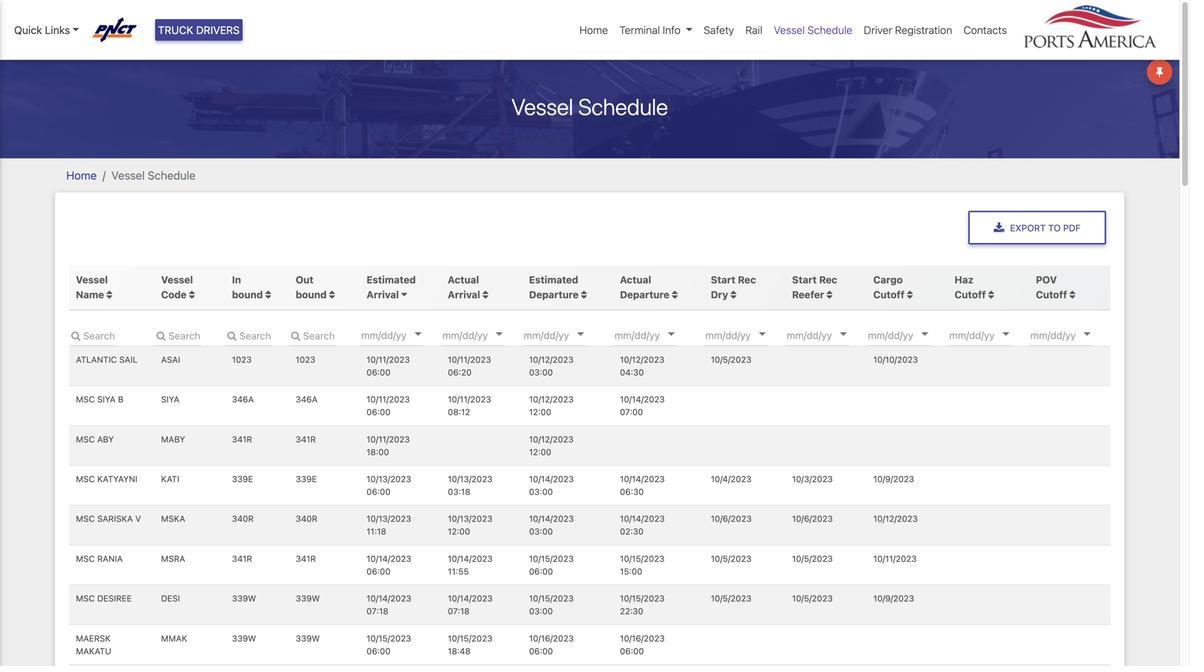 Task type: describe. For each thing, give the bounding box(es) containing it.
9 mm/dd/yy field from the left
[[1030, 325, 1115, 346]]

10/13/2023 for 03:18
[[448, 474, 493, 484]]

links
[[45, 24, 70, 36]]

10/11/2023 06:00 for 08:12
[[367, 395, 410, 417]]

pov cutoff
[[1036, 274, 1068, 301]]

export to pdf link
[[969, 211, 1107, 245]]

in
[[232, 274, 241, 286]]

msc for msc siya b
[[76, 395, 95, 404]]

10/12/2023 12:00 for 10/11/2023 18:00
[[529, 434, 574, 457]]

export
[[1011, 222, 1046, 233]]

name
[[76, 289, 104, 301]]

04:30
[[620, 367, 644, 377]]

10/12/2023 03:00
[[529, 355, 574, 377]]

2 340r from the left
[[296, 514, 318, 524]]

bound for out
[[296, 289, 327, 301]]

10/12/2023 for 341r
[[529, 434, 574, 444]]

0 vertical spatial 10/15/2023 06:00
[[529, 554, 574, 576]]

pov
[[1036, 274, 1057, 286]]

rail link
[[740, 16, 768, 44]]

4 mm/dd/yy field from the left
[[613, 325, 698, 346]]

open calendar image for sixth mm/dd/yy field from right
[[668, 332, 675, 336]]

10/14/2023 06:00
[[367, 554, 412, 576]]

actual departure
[[620, 274, 670, 301]]

12:00 for 10/11/2023 06:00
[[529, 407, 552, 417]]

maersk makatu
[[76, 633, 111, 656]]

quick
[[14, 24, 42, 36]]

1 vertical spatial 10/15/2023 06:00
[[367, 633, 411, 656]]

10/10/2023
[[874, 355, 919, 365]]

18:48
[[448, 646, 471, 656]]

2 1023 from the left
[[296, 355, 316, 365]]

info
[[663, 24, 681, 36]]

03:00 for 10/11/2023 06:20
[[529, 367, 553, 377]]

1 open calendar image from the left
[[415, 332, 422, 336]]

10/13/2023 11:18
[[367, 514, 411, 537]]

3 open calendar image from the left
[[1003, 332, 1010, 336]]

dry
[[711, 289, 729, 301]]

terminal info link
[[614, 16, 698, 44]]

10/9/2023 for 10/3/2023
[[874, 474, 915, 484]]

driver
[[864, 24, 893, 36]]

1 vertical spatial vessel schedule
[[512, 93, 668, 120]]

10/13/2023 for 11:18
[[367, 514, 411, 524]]

1 mm/dd/yy field from the left
[[360, 325, 445, 346]]

6 mm/dd/yy field from the left
[[786, 325, 871, 346]]

actual arrival
[[448, 274, 480, 301]]

arrival for actual arrival
[[448, 289, 480, 301]]

2 siya from the left
[[161, 395, 180, 404]]

10/3/2023
[[792, 474, 833, 484]]

estimated departure
[[529, 274, 579, 301]]

11:18
[[367, 527, 386, 537]]

rail
[[746, 24, 763, 36]]

06:20
[[448, 367, 472, 377]]

kati
[[161, 474, 179, 484]]

terminal info
[[620, 24, 681, 36]]

msc sariska v
[[76, 514, 141, 524]]

departure for actual
[[620, 289, 670, 301]]

02:30
[[620, 527, 644, 537]]

0 horizontal spatial schedule
[[148, 169, 196, 182]]

2 10/16/2023 from the left
[[620, 633, 665, 643]]

1 340r from the left
[[232, 514, 254, 524]]

start for reefer
[[792, 274, 817, 286]]

mmak
[[161, 633, 187, 643]]

rania
[[97, 554, 123, 564]]

msc for msc katyayni
[[76, 474, 95, 484]]

1 10/14/2023 07:18 from the left
[[367, 594, 412, 616]]

arrival for estimated arrival
[[367, 289, 399, 301]]

10/13/2023 03:18
[[448, 474, 493, 497]]

10/11/2023 06:00 for 06:20
[[367, 355, 410, 377]]

10/11/2023 18:00
[[367, 434, 410, 457]]

10/5/2023 for 10/12/2023 04:30
[[711, 355, 752, 365]]

reefer
[[792, 289, 825, 301]]

rec for start rec reefer
[[820, 274, 838, 286]]

actual for actual arrival
[[448, 274, 479, 286]]

03:18
[[448, 487, 471, 497]]

10/13/2023 12:00
[[448, 514, 493, 537]]

out bound
[[296, 274, 329, 301]]

sariska
[[97, 514, 133, 524]]

departure for estimated
[[529, 289, 579, 301]]

msc for msc rania
[[76, 554, 95, 564]]

drivers
[[196, 24, 240, 36]]

10/14/2023 11:55
[[448, 554, 493, 576]]

estimated for arrival
[[367, 274, 416, 286]]

driver registration
[[864, 24, 953, 36]]

5 mm/dd/yy field from the left
[[704, 325, 789, 346]]

vessel schedule link
[[768, 16, 859, 44]]

in bound
[[232, 274, 265, 301]]

download image
[[994, 222, 1005, 234]]

msra
[[161, 554, 185, 564]]

2 346a from the left
[[296, 395, 318, 404]]

safety link
[[698, 16, 740, 44]]

cutoff for pov
[[1036, 289, 1068, 301]]

quick links link
[[14, 22, 79, 38]]

10/15/2023 22:30
[[620, 594, 665, 616]]

18:00
[[367, 447, 389, 457]]

registration
[[895, 24, 953, 36]]

10/5/2023 for 10/15/2023 15:00
[[711, 554, 752, 564]]

msc for msc desiree
[[76, 594, 95, 604]]

10/13/2023 for 12:00
[[448, 514, 493, 524]]

aby
[[97, 434, 114, 444]]

open calendar image for seventh mm/dd/yy field from left
[[922, 332, 929, 336]]

quick links
[[14, 24, 70, 36]]

estimated for departure
[[529, 274, 579, 286]]

10/15/2023 03:00
[[529, 594, 574, 616]]

10/12/2023 04:30
[[620, 355, 665, 377]]

sail
[[119, 355, 138, 365]]

10/13/2023 06:00
[[367, 474, 411, 497]]

06:30
[[620, 487, 644, 497]]

15:00
[[620, 567, 643, 576]]

1 10/16/2023 06:00 from the left
[[529, 633, 574, 656]]

contacts link
[[958, 16, 1013, 44]]

actual for actual departure
[[620, 274, 652, 286]]

makatu
[[76, 646, 111, 656]]

to
[[1049, 222, 1061, 233]]

start rec dry
[[711, 274, 756, 301]]

maby
[[161, 434, 185, 444]]

truck drivers
[[158, 24, 240, 36]]

10/12/2023 for 346a
[[529, 395, 574, 404]]

vessel code
[[161, 274, 193, 301]]

1 339e from the left
[[232, 474, 253, 484]]

10/12/2023 12:00 for 10/11/2023 06:00
[[529, 395, 574, 417]]

atlantic sail
[[76, 355, 138, 365]]



Task type: locate. For each thing, give the bounding box(es) containing it.
0 horizontal spatial 10/15/2023 06:00
[[367, 633, 411, 656]]

10/14/2023 07:18 down 11:55
[[448, 594, 493, 616]]

start inside start rec reefer
[[792, 274, 817, 286]]

10/13/2023 up 03:18
[[448, 474, 493, 484]]

1 horizontal spatial arrival
[[448, 289, 480, 301]]

2 10/6/2023 from the left
[[792, 514, 833, 524]]

export to pdf
[[1011, 222, 1081, 233]]

2 msc from the top
[[76, 434, 95, 444]]

10/6/2023 down 10/3/2023
[[792, 514, 833, 524]]

actual inside actual departure
[[620, 274, 652, 286]]

1 horizontal spatial actual
[[620, 274, 652, 286]]

safety
[[704, 24, 734, 36]]

2 vertical spatial 12:00
[[448, 527, 470, 537]]

4 open calendar image from the left
[[759, 332, 766, 336]]

06:00 inside 10/13/2023 06:00
[[367, 487, 391, 497]]

1 horizontal spatial rec
[[820, 274, 838, 286]]

arrival
[[367, 289, 399, 301], [448, 289, 480, 301]]

10/12/2023 12:00
[[529, 395, 574, 417], [529, 434, 574, 457]]

1 horizontal spatial 346a
[[296, 395, 318, 404]]

1 horizontal spatial 10/16/2023 06:00
[[620, 633, 665, 656]]

1 estimated from the left
[[367, 274, 416, 286]]

339e
[[232, 474, 253, 484], [296, 474, 317, 484]]

contacts
[[964, 24, 1007, 36]]

bound inside out bound
[[296, 289, 327, 301]]

2 07:18 from the left
[[448, 606, 470, 616]]

mm/dd/yy field down dry
[[704, 325, 789, 346]]

12:00 inside 10/13/2023 12:00
[[448, 527, 470, 537]]

0 horizontal spatial vessel schedule
[[111, 169, 196, 182]]

start inside start rec dry
[[711, 274, 736, 286]]

0 horizontal spatial estimated
[[367, 274, 416, 286]]

cutoff down pov
[[1036, 289, 1068, 301]]

03:00 inside the 10/15/2023 03:00
[[529, 606, 553, 616]]

0 vertical spatial vessel schedule
[[774, 24, 853, 36]]

code
[[161, 289, 187, 301]]

2 339e from the left
[[296, 474, 317, 484]]

mm/dd/yy field down haz cutoff
[[948, 325, 1033, 346]]

0 vertical spatial 10/12/2023 12:00
[[529, 395, 574, 417]]

cargo cutoff
[[874, 274, 905, 301]]

0 horizontal spatial start
[[711, 274, 736, 286]]

1 horizontal spatial schedule
[[578, 93, 668, 120]]

1 vertical spatial 12:00
[[529, 447, 552, 457]]

open calendar image
[[415, 332, 422, 336], [840, 332, 847, 336], [1003, 332, 1010, 336]]

2 cutoff from the left
[[955, 289, 986, 301]]

4 msc from the top
[[76, 514, 95, 524]]

4 03:00 from the top
[[529, 606, 553, 616]]

06:00
[[367, 367, 391, 377], [367, 407, 391, 417], [367, 487, 391, 497], [367, 567, 391, 576], [529, 567, 553, 576], [367, 646, 391, 656], [529, 646, 553, 656], [620, 646, 644, 656]]

open calendar image
[[496, 332, 503, 336], [577, 332, 584, 336], [668, 332, 675, 336], [759, 332, 766, 336], [922, 332, 929, 336], [1084, 332, 1091, 336]]

cutoff down the cargo at right
[[874, 289, 905, 301]]

1 horizontal spatial vessel schedule
[[512, 93, 668, 120]]

msc for msc sariska v
[[76, 514, 95, 524]]

pdf
[[1064, 222, 1081, 233]]

0 horizontal spatial actual
[[448, 274, 479, 286]]

10/12/2023 for 1023
[[529, 355, 574, 365]]

10/15/2023 18:48
[[448, 633, 493, 656]]

2 03:00 from the top
[[529, 487, 553, 497]]

7 mm/dd/yy field from the left
[[867, 325, 952, 346]]

1 horizontal spatial 07:18
[[448, 606, 470, 616]]

2 10/11/2023 06:00 from the top
[[367, 395, 410, 417]]

msc left aby
[[76, 434, 95, 444]]

rec inside start rec dry
[[738, 274, 756, 286]]

2 bound from the left
[[296, 289, 327, 301]]

0 horizontal spatial 10/14/2023 07:18
[[367, 594, 412, 616]]

3 open calendar image from the left
[[668, 332, 675, 336]]

0 horizontal spatial rec
[[738, 274, 756, 286]]

1 horizontal spatial open calendar image
[[840, 332, 847, 336]]

mm/dd/yy field down pov cutoff
[[1030, 325, 1115, 346]]

3 msc from the top
[[76, 474, 95, 484]]

msc katyayni
[[76, 474, 137, 484]]

v
[[135, 514, 141, 524]]

estimated
[[367, 274, 416, 286], [529, 274, 579, 286]]

2 horizontal spatial schedule
[[808, 24, 853, 36]]

0 vertical spatial 10/14/2023 03:00
[[529, 474, 574, 497]]

msc aby
[[76, 434, 114, 444]]

msc left 'katyayni'
[[76, 474, 95, 484]]

2 horizontal spatial cutoff
[[1036, 289, 1068, 301]]

schedule
[[808, 24, 853, 36], [578, 93, 668, 120], [148, 169, 196, 182]]

desiree
[[97, 594, 132, 604]]

mm/dd/yy field
[[360, 325, 445, 346], [441, 325, 526, 346], [523, 325, 608, 346], [613, 325, 698, 346], [704, 325, 789, 346], [786, 325, 871, 346], [867, 325, 952, 346], [948, 325, 1033, 346], [1030, 325, 1115, 346]]

terminal
[[620, 24, 660, 36]]

1 msc from the top
[[76, 395, 95, 404]]

start up reefer
[[792, 274, 817, 286]]

3 mm/dd/yy field from the left
[[523, 325, 608, 346]]

1 departure from the left
[[529, 289, 579, 301]]

1 horizontal spatial 10/15/2023 06:00
[[529, 554, 574, 576]]

10/16/2023 06:00
[[529, 633, 574, 656], [620, 633, 665, 656]]

asai
[[161, 355, 180, 365]]

0 horizontal spatial departure
[[529, 289, 579, 301]]

1 horizontal spatial 10/6/2023
[[792, 514, 833, 524]]

cutoff down haz
[[955, 289, 986, 301]]

truck drivers link
[[155, 19, 243, 41]]

2 10/14/2023 07:18 from the left
[[448, 594, 493, 616]]

10/6/2023 down 10/4/2023
[[711, 514, 752, 524]]

vessel schedule
[[774, 24, 853, 36], [512, 93, 668, 120], [111, 169, 196, 182]]

vessel name
[[76, 274, 108, 301]]

katyayni
[[97, 474, 137, 484]]

rec for start rec dry
[[738, 274, 756, 286]]

1 actual from the left
[[448, 274, 479, 286]]

msc left the rania on the bottom left of the page
[[76, 554, 95, 564]]

10/12/2023
[[529, 355, 574, 365], [620, 355, 665, 365], [529, 395, 574, 404], [529, 434, 574, 444], [874, 514, 918, 524]]

10/14/2023 07:18 down '10/14/2023 06:00'
[[367, 594, 412, 616]]

haz
[[955, 274, 974, 286]]

10/16/2023 06:00 down the 10/15/2023 03:00
[[529, 633, 574, 656]]

0 horizontal spatial 10/6/2023
[[711, 514, 752, 524]]

start for dry
[[711, 274, 736, 286]]

0 horizontal spatial 10/16/2023 06:00
[[529, 633, 574, 656]]

6 open calendar image from the left
[[1084, 332, 1091, 336]]

bound inside in bound
[[232, 289, 263, 301]]

0 vertical spatial 12:00
[[529, 407, 552, 417]]

cutoff
[[874, 289, 905, 301], [955, 289, 986, 301], [1036, 289, 1068, 301]]

3 cutoff from the left
[[1036, 289, 1068, 301]]

1 vertical spatial 10/14/2023 03:00
[[529, 514, 574, 537]]

10/14/2023 03:00
[[529, 474, 574, 497], [529, 514, 574, 537]]

cutoff for cargo
[[874, 289, 905, 301]]

10/5/2023
[[711, 355, 752, 365], [711, 554, 752, 564], [792, 554, 833, 564], [711, 594, 752, 604], [792, 594, 833, 604]]

06:00 inside '10/14/2023 06:00'
[[367, 567, 391, 576]]

1 bound from the left
[[232, 289, 263, 301]]

bound
[[232, 289, 263, 301], [296, 289, 327, 301]]

0 horizontal spatial cutoff
[[874, 289, 905, 301]]

1 horizontal spatial siya
[[161, 395, 180, 404]]

0 horizontal spatial home link
[[66, 169, 97, 182]]

0 vertical spatial 10/11/2023 06:00
[[367, 355, 410, 377]]

1 10/11/2023 06:00 from the top
[[367, 355, 410, 377]]

bound down out
[[296, 289, 327, 301]]

2 10/12/2023 12:00 from the top
[[529, 434, 574, 457]]

10/15/2023 06:00 up the 10/15/2023 03:00
[[529, 554, 574, 576]]

rec
[[738, 274, 756, 286], [820, 274, 838, 286]]

mm/dd/yy field down reefer
[[786, 325, 871, 346]]

mm/dd/yy field up 10/10/2023
[[867, 325, 952, 346]]

339w
[[232, 594, 256, 604], [296, 594, 320, 604], [232, 633, 256, 643], [296, 633, 320, 643]]

10/16/2023 down the 10/15/2023 03:00
[[529, 633, 574, 643]]

siya down asai
[[161, 395, 180, 404]]

12:00 for 10/11/2023 18:00
[[529, 447, 552, 457]]

mm/dd/yy field up 10/12/2023 03:00
[[523, 325, 608, 346]]

341r
[[232, 434, 252, 444], [296, 434, 316, 444], [232, 554, 252, 564], [296, 554, 316, 564]]

msc left desiree
[[76, 594, 95, 604]]

2 horizontal spatial vessel schedule
[[774, 24, 853, 36]]

0 vertical spatial home
[[580, 24, 608, 36]]

msc left sariska
[[76, 514, 95, 524]]

07:18 down '10/14/2023 06:00'
[[367, 606, 389, 616]]

10/6/2023
[[711, 514, 752, 524], [792, 514, 833, 524]]

10/13/2023 for 06:00
[[367, 474, 411, 484]]

open calendar image for fifth mm/dd/yy field from the right
[[759, 332, 766, 336]]

1 vertical spatial 10/11/2023 06:00
[[367, 395, 410, 417]]

start
[[711, 274, 736, 286], [792, 274, 817, 286]]

1 horizontal spatial 10/14/2023 07:18
[[448, 594, 493, 616]]

1 10/14/2023 03:00 from the top
[[529, 474, 574, 497]]

0 horizontal spatial 10/16/2023
[[529, 633, 574, 643]]

1 10/12/2023 12:00 from the top
[[529, 395, 574, 417]]

msc desiree
[[76, 594, 132, 604]]

out
[[296, 274, 314, 286]]

10/4/2023
[[711, 474, 752, 484]]

2 departure from the left
[[620, 289, 670, 301]]

1 horizontal spatial home link
[[574, 16, 614, 44]]

8 mm/dd/yy field from the left
[[948, 325, 1033, 346]]

10/13/2023 down 03:18
[[448, 514, 493, 524]]

1 vertical spatial 10/12/2023 12:00
[[529, 434, 574, 457]]

1 horizontal spatial bound
[[296, 289, 327, 301]]

1 vertical spatial home link
[[66, 169, 97, 182]]

arrival inside estimated arrival
[[367, 289, 399, 301]]

2 vertical spatial schedule
[[148, 169, 196, 182]]

10/9/2023 for 10/5/2023
[[874, 594, 915, 604]]

10/14/2023 07:18
[[367, 594, 412, 616], [448, 594, 493, 616]]

estimated inside estimated departure
[[529, 274, 579, 286]]

0 horizontal spatial 346a
[[232, 395, 254, 404]]

1 horizontal spatial departure
[[620, 289, 670, 301]]

10/14/2023 03:00 for 10/13/2023 12:00
[[529, 514, 574, 537]]

0 horizontal spatial open calendar image
[[415, 332, 422, 336]]

1 horizontal spatial 340r
[[296, 514, 318, 524]]

atlantic
[[76, 355, 117, 365]]

1 horizontal spatial cutoff
[[955, 289, 986, 301]]

mm/dd/yy field down estimated arrival
[[360, 325, 445, 346]]

2 10/9/2023 from the top
[[874, 594, 915, 604]]

1 10/6/2023 from the left
[[711, 514, 752, 524]]

0 horizontal spatial 07:18
[[367, 606, 389, 616]]

6 msc from the top
[[76, 594, 95, 604]]

2 vertical spatial vessel schedule
[[111, 169, 196, 182]]

0 horizontal spatial 1023
[[232, 355, 252, 365]]

10/15/2023 15:00
[[620, 554, 665, 576]]

10/16/2023 down 22:30
[[620, 633, 665, 643]]

12:00
[[529, 407, 552, 417], [529, 447, 552, 457], [448, 527, 470, 537]]

1 arrival from the left
[[367, 289, 399, 301]]

1 10/9/2023 from the top
[[874, 474, 915, 484]]

mm/dd/yy field up 10/12/2023 04:30
[[613, 325, 698, 346]]

open calendar image for second mm/dd/yy field
[[496, 332, 503, 336]]

msc for msc aby
[[76, 434, 95, 444]]

rec left start rec reefer in the top right of the page
[[738, 274, 756, 286]]

2 arrival from the left
[[448, 289, 480, 301]]

10/11/2023 08:12
[[448, 395, 491, 417]]

10/14/2023 06:30
[[620, 474, 665, 497]]

start up dry
[[711, 274, 736, 286]]

1 cutoff from the left
[[874, 289, 905, 301]]

rec up reefer
[[820, 274, 838, 286]]

bound for in
[[232, 289, 263, 301]]

0 horizontal spatial 340r
[[232, 514, 254, 524]]

11:55
[[448, 567, 469, 576]]

msc siya b
[[76, 395, 124, 404]]

cargo
[[874, 274, 903, 286]]

0 vertical spatial home link
[[574, 16, 614, 44]]

mska
[[161, 514, 185, 524]]

1 siya from the left
[[97, 395, 116, 404]]

actual inside actual arrival
[[448, 274, 479, 286]]

10/5/2023 for 10/15/2023 22:30
[[711, 594, 752, 604]]

07:18
[[367, 606, 389, 616], [448, 606, 470, 616]]

3 03:00 from the top
[[529, 527, 553, 537]]

1 03:00 from the top
[[529, 367, 553, 377]]

2 actual from the left
[[620, 274, 652, 286]]

None field
[[69, 325, 116, 346], [154, 325, 201, 346], [225, 325, 272, 346], [289, 325, 336, 346], [69, 325, 116, 346], [154, 325, 201, 346], [225, 325, 272, 346], [289, 325, 336, 346]]

2 10/14/2023 03:00 from the top
[[529, 514, 574, 537]]

1 346a from the left
[[232, 395, 254, 404]]

10/14/2023 07:00
[[620, 395, 665, 417]]

2 estimated from the left
[[529, 274, 579, 286]]

1 horizontal spatial 10/16/2023
[[620, 633, 665, 643]]

2 open calendar image from the left
[[577, 332, 584, 336]]

0 horizontal spatial arrival
[[367, 289, 399, 301]]

1 horizontal spatial 339e
[[296, 474, 317, 484]]

2 start from the left
[[792, 274, 817, 286]]

1 vertical spatial 10/9/2023
[[874, 594, 915, 604]]

truck
[[158, 24, 193, 36]]

1 1023 from the left
[[232, 355, 252, 365]]

msc
[[76, 395, 95, 404], [76, 434, 95, 444], [76, 474, 95, 484], [76, 514, 95, 524], [76, 554, 95, 564], [76, 594, 95, 604]]

0 horizontal spatial home
[[66, 169, 97, 182]]

0 horizontal spatial siya
[[97, 395, 116, 404]]

1 rec from the left
[[738, 274, 756, 286]]

5 msc from the top
[[76, 554, 95, 564]]

10/13/2023 up 11:18
[[367, 514, 411, 524]]

b
[[118, 395, 124, 404]]

2 10/16/2023 06:00 from the left
[[620, 633, 665, 656]]

rec inside start rec reefer
[[820, 274, 838, 286]]

actual
[[448, 274, 479, 286], [620, 274, 652, 286]]

1 horizontal spatial 1023
[[296, 355, 316, 365]]

cutoff for haz
[[955, 289, 986, 301]]

03:00 for 10/14/2023 07:18
[[529, 606, 553, 616]]

1 horizontal spatial home
[[580, 24, 608, 36]]

mm/dd/yy field up 10/11/2023 06:20
[[441, 325, 526, 346]]

03:00 inside 10/12/2023 03:00
[[529, 367, 553, 377]]

0 horizontal spatial bound
[[232, 289, 263, 301]]

346a
[[232, 395, 254, 404], [296, 395, 318, 404]]

10/13/2023 down 18:00
[[367, 474, 411, 484]]

10/16/2023 06:00 down 22:30
[[620, 633, 665, 656]]

driver registration link
[[859, 16, 958, 44]]

10/14/2023 03:00 for 10/13/2023 03:18
[[529, 474, 574, 497]]

5 open calendar image from the left
[[922, 332, 929, 336]]

0 vertical spatial schedule
[[808, 24, 853, 36]]

2 horizontal spatial open calendar image
[[1003, 332, 1010, 336]]

0 horizontal spatial 339e
[[232, 474, 253, 484]]

1 vertical spatial schedule
[[578, 93, 668, 120]]

08:12
[[448, 407, 470, 417]]

1023
[[232, 355, 252, 365], [296, 355, 316, 365]]

departure
[[529, 289, 579, 301], [620, 289, 670, 301]]

10/15/2023 06:00 left 18:48
[[367, 633, 411, 656]]

open calendar image for ninth mm/dd/yy field
[[1084, 332, 1091, 336]]

10/15/2023
[[529, 554, 574, 564], [620, 554, 665, 564], [529, 594, 574, 604], [620, 594, 665, 604], [367, 633, 411, 643], [448, 633, 493, 643]]

1 horizontal spatial start
[[792, 274, 817, 286]]

msc left b
[[76, 395, 95, 404]]

2 rec from the left
[[820, 274, 838, 286]]

1 start from the left
[[711, 274, 736, 286]]

22:30
[[620, 606, 644, 616]]

open calendar image for third mm/dd/yy field
[[577, 332, 584, 336]]

10/11/2023 06:20
[[448, 355, 491, 377]]

bound down in
[[232, 289, 263, 301]]

07:18 up 10/15/2023 18:48
[[448, 606, 470, 616]]

10/9/2023
[[874, 474, 915, 484], [874, 594, 915, 604]]

0 vertical spatial 10/9/2023
[[874, 474, 915, 484]]

2 mm/dd/yy field from the left
[[441, 325, 526, 346]]

1 07:18 from the left
[[367, 606, 389, 616]]

03:00 for 10/13/2023 03:18
[[529, 487, 553, 497]]

1 open calendar image from the left
[[496, 332, 503, 336]]

1 vertical spatial home
[[66, 169, 97, 182]]

start rec reefer
[[792, 274, 838, 301]]

03:00 for 10/13/2023 12:00
[[529, 527, 553, 537]]

siya left b
[[97, 395, 116, 404]]

1 10/16/2023 from the left
[[529, 633, 574, 643]]

1 horizontal spatial estimated
[[529, 274, 579, 286]]

home link
[[574, 16, 614, 44], [66, 169, 97, 182]]

maersk
[[76, 633, 111, 643]]

desi
[[161, 594, 180, 604]]

10/11/2023 06:00
[[367, 355, 410, 377], [367, 395, 410, 417]]

2 open calendar image from the left
[[840, 332, 847, 336]]



Task type: vqa. For each thing, say whether or not it's contained in the screenshot.
chris garbarino
no



